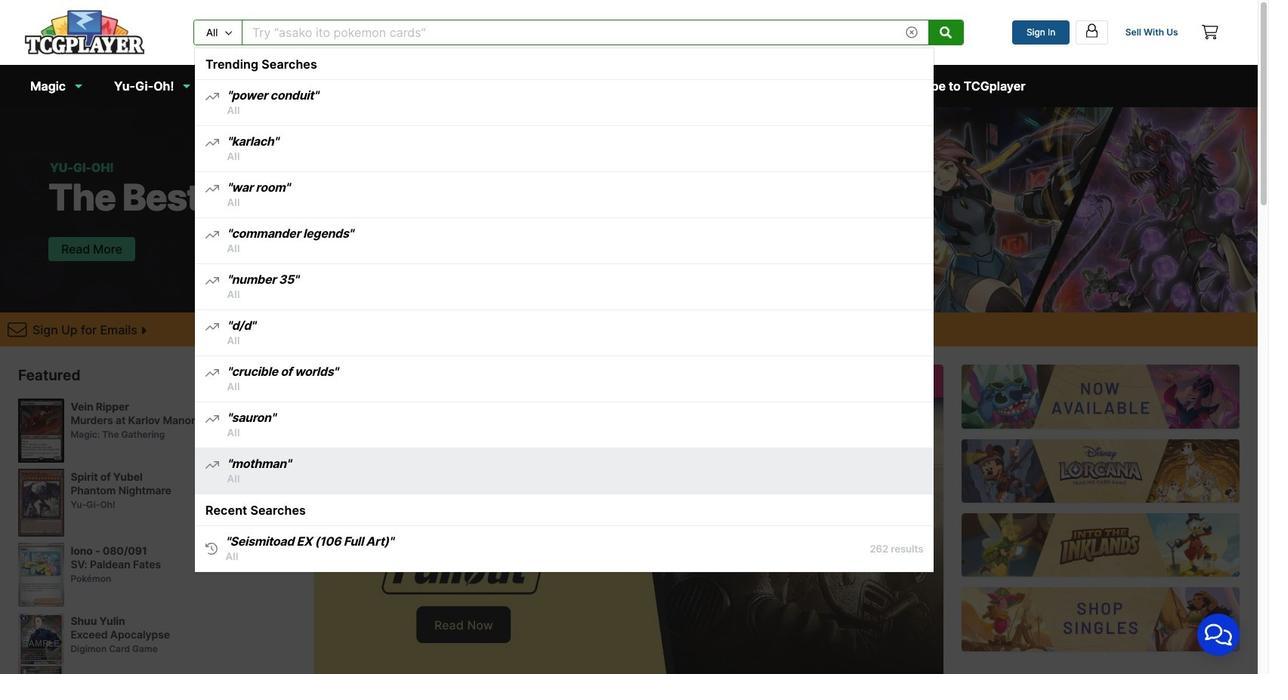 Task type: describe. For each thing, give the bounding box(es) containing it.
view your shopping cart image
[[1203, 25, 1219, 40]]

spirit of yubel image
[[18, 469, 64, 537]]

2 arrow trend up image from the top
[[206, 183, 219, 195]]

user icon image
[[1084, 23, 1100, 38]]

4 shop disney lorcana: into the inklands singles image from the top
[[962, 588, 1240, 652]]

clear the search field image
[[906, 26, 919, 38]]

caret right image
[[141, 325, 147, 337]]

Try "asako ito pokemon cards" text field
[[243, 20, 896, 44]]

4 arrow trend up image from the top
[[206, 321, 219, 333]]

3 arrow trend up image from the top
[[206, 460, 219, 472]]

tcgplayer.com image
[[24, 10, 145, 55]]



Task type: vqa. For each thing, say whether or not it's contained in the screenshot.
arrow trend up image
yes



Task type: locate. For each thing, give the bounding box(es) containing it.
3 shop disney lorcana: into the inklands singles image from the top
[[962, 514, 1240, 578]]

shuu yulin image
[[18, 614, 64, 675]]

main navigation navigation
[[0, 0, 1258, 675]]

1 shop disney lorcana: into the inklands singles image from the top
[[962, 365, 1240, 429]]

2 shop disney lorcana: into the inklands singles image from the top
[[962, 440, 1240, 503]]

arrow trend up image
[[206, 137, 219, 149], [206, 229, 219, 241], [206, 275, 219, 287], [206, 321, 219, 333], [206, 367, 219, 380], [206, 414, 219, 426]]

2 arrow trend up image from the top
[[206, 229, 219, 241]]

1 vertical spatial arrow trend up image
[[206, 183, 219, 195]]

10 cards everybody wants from universes beyond: fallout image
[[315, 365, 944, 675]]

clock rotate left image
[[206, 544, 218, 556]]

1 arrow trend up image from the top
[[206, 137, 219, 149]]

application
[[1180, 596, 1258, 675]]

envelope image
[[8, 320, 27, 339]]

0 vertical spatial arrow trend up image
[[206, 91, 219, 103]]

arrow trend up image
[[206, 91, 219, 103], [206, 183, 219, 195], [206, 460, 219, 472]]

shop disney lorcana: into the inklands singles image
[[962, 365, 1240, 429], [962, 440, 1240, 503], [962, 514, 1240, 578], [962, 588, 1240, 652]]

submit your search image
[[940, 26, 953, 38]]

vein ripper image
[[18, 399, 64, 463]]

iono - 080/091 image
[[18, 543, 64, 608]]

1 arrow trend up image from the top
[[206, 91, 219, 103]]

2 vertical spatial arrow trend up image
[[206, 460, 219, 472]]

6 arrow trend up image from the top
[[206, 414, 219, 426]]

3 arrow trend up image from the top
[[206, 275, 219, 287]]

5 arrow trend up image from the top
[[206, 367, 219, 380]]



